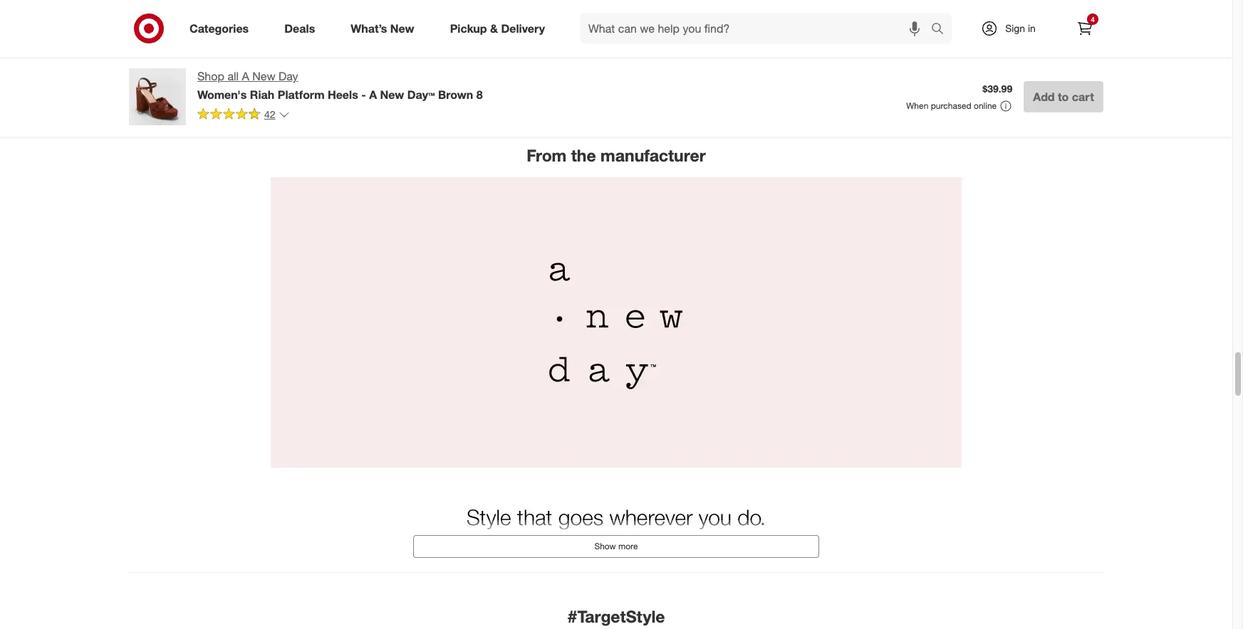 Task type: locate. For each thing, give the bounding box(es) containing it.
new inside women's noir platform pumps - a new day™
[[187, 22, 208, 34]]

women's for women's noir platform pumps - a new day™
[[138, 10, 179, 22]]

42 link
[[197, 107, 290, 124]]

search
[[925, 23, 959, 37]]

noir
[[182, 10, 200, 22]]

bow
[[507, 10, 527, 22], [1089, 10, 1109, 22]]

platform right yvette
[[357, 10, 395, 22]]

add
[[1033, 90, 1055, 104]]

women's
[[864, 0, 906, 10], [138, 10, 179, 22], [283, 10, 324, 22], [428, 10, 470, 22], [574, 10, 615, 22], [719, 10, 760, 22], [1010, 10, 1051, 22], [197, 88, 247, 102]]

in
[[1028, 22, 1036, 34]]

what's
[[351, 21, 387, 35]]

women's sonora heels - a new day™
[[864, 0, 975, 22]]

women's yvette platform heels - a new day™
[[283, 10, 395, 34]]

bow inside "women's carmin bow pumps - a new day™"
[[507, 10, 527, 22]]

yvette
[[327, 10, 355, 22]]

women's left carmin
[[428, 10, 470, 22]]

pumps
[[138, 22, 169, 34], [428, 22, 460, 34]]

new inside women's sal heels - a new day™
[[574, 22, 594, 34]]

women's carmin bow pumps - a new day™
[[428, 10, 527, 34]]

&
[[490, 21, 498, 35]]

pumps left &
[[428, 22, 460, 34]]

bow inside women's juliette bow ballet flats - a new day™
[[1089, 10, 1109, 22]]

riah
[[250, 88, 275, 102]]

pickup
[[450, 21, 487, 35]]

day™ inside women's yvette platform heels - a new day™
[[350, 22, 373, 34]]

day
[[279, 69, 298, 83]]

What can we help you find? suggestions appear below search field
[[580, 13, 935, 44]]

what's new link
[[339, 13, 432, 44]]

the
[[571, 146, 596, 166]]

day™ inside women's juliette bow ballet flats - a new day™
[[1101, 22, 1123, 34]]

women's up in
[[1010, 10, 1051, 22]]

4 link
[[1070, 13, 1101, 44]]

women's inside women's sonora heels - a new day™
[[864, 0, 906, 10]]

pumps left the categories
[[138, 22, 169, 34]]

a inside "women's carmin bow pumps - a new day™"
[[469, 22, 475, 34]]

0 horizontal spatial platform
[[203, 10, 241, 22]]

a inside women's sal heels - a new day™
[[669, 10, 676, 22]]

platform right the noir
[[203, 10, 241, 22]]

day™
[[896, 10, 919, 22], [210, 22, 233, 34], [350, 22, 373, 34], [501, 22, 524, 34], [596, 22, 619, 34], [786, 22, 809, 34], [1101, 22, 1123, 34], [407, 88, 435, 102]]

categories link
[[177, 13, 267, 44]]

women's for women's juliette bow ballet flats - a new day™
[[1010, 10, 1051, 22]]

to
[[1058, 90, 1069, 104]]

women's down 'all'
[[197, 88, 247, 102]]

women's inside women's noir platform pumps - a new day™
[[138, 10, 179, 22]]

women's inside "women's carmin bow pumps - a new day™"
[[428, 10, 470, 22]]

day™ inside women's sal heels - a new day™
[[596, 22, 619, 34]]

women's juliette bow ballet flats - a new day™ link
[[1010, 0, 1127, 35]]

purchased
[[931, 100, 972, 111]]

platform down day
[[278, 88, 325, 102]]

women's for women's misty slingback heels - a new day™ clear
[[719, 10, 760, 22]]

2 horizontal spatial platform
[[357, 10, 395, 22]]

pumps inside "women's carmin bow pumps - a new day™"
[[428, 22, 460, 34]]

sign in
[[1005, 22, 1036, 34]]

women's for women's sal heels - a new day™
[[574, 10, 615, 22]]

sonora
[[908, 0, 940, 10]]

show
[[595, 542, 616, 552]]

- inside women's yvette platform heels - a new day™
[[311, 22, 315, 34]]

women's left sonora
[[864, 0, 906, 10]]

platform for women's noir platform pumps - a new day™
[[203, 10, 241, 22]]

bow for new
[[1089, 10, 1109, 22]]

-
[[971, 0, 975, 10], [663, 10, 667, 22], [172, 22, 175, 34], [311, 22, 315, 34], [462, 22, 466, 34], [747, 22, 751, 34], [1062, 22, 1066, 34], [361, 88, 366, 102]]

new
[[874, 10, 894, 22], [390, 21, 414, 35], [187, 22, 208, 34], [327, 22, 347, 34], [478, 22, 498, 34], [574, 22, 594, 34], [763, 22, 783, 34], [1078, 22, 1098, 34], [252, 69, 275, 83], [380, 88, 404, 102]]

#targetstyle
[[568, 607, 665, 627]]

women's left yvette
[[283, 10, 324, 22]]

delivery
[[501, 21, 545, 35]]

women's inside women's misty slingback heels - a new day™ clear
[[719, 10, 760, 22]]

$39.99
[[983, 83, 1013, 95]]

new inside women's sonora heels - a new day™
[[874, 10, 894, 22]]

- inside women's sonora heels - a new day™
[[971, 0, 975, 10]]

0 horizontal spatial pumps
[[138, 22, 169, 34]]

add to cart
[[1033, 90, 1094, 104]]

women's juliette bow ballet flats - a new day™
[[1010, 10, 1123, 34]]

pumps inside women's noir platform pumps - a new day™
[[138, 22, 169, 34]]

- inside women's misty slingback heels - a new day™ clear
[[747, 22, 751, 34]]

women's inside women's yvette platform heels - a new day™
[[283, 10, 324, 22]]

a inside women's juliette bow ballet flats - a new day™
[[1068, 22, 1075, 34]]

women's left misty
[[719, 10, 760, 22]]

1 bow from the left
[[507, 10, 527, 22]]

women's inside women's sal heels - a new day™
[[574, 10, 615, 22]]

1 horizontal spatial platform
[[278, 88, 325, 102]]

1 horizontal spatial bow
[[1089, 10, 1109, 22]]

- inside shop all a new day women's riah platform heels - a new day™ brown 8
[[361, 88, 366, 102]]

a
[[669, 10, 676, 22], [864, 10, 871, 22], [178, 22, 185, 34], [318, 22, 324, 34], [469, 22, 475, 34], [754, 22, 760, 34], [1068, 22, 1075, 34], [242, 69, 249, 83], [369, 88, 377, 102]]

shop all a new day women's riah platform heels - a new day™ brown 8
[[197, 69, 483, 102]]

when
[[906, 100, 929, 111]]

2 bow from the left
[[1089, 10, 1109, 22]]

women's noir platform pumps - a new day™
[[138, 10, 241, 34]]

1 pumps from the left
[[138, 22, 169, 34]]

bow right 'juliette' at the top
[[1089, 10, 1109, 22]]

platform
[[203, 10, 241, 22], [357, 10, 395, 22], [278, 88, 325, 102]]

sign in link
[[969, 13, 1058, 44]]

all
[[228, 69, 239, 83]]

8
[[477, 88, 483, 102]]

add to cart button
[[1024, 81, 1104, 113]]

women's left sal
[[574, 10, 615, 22]]

misty
[[763, 10, 787, 22]]

heels inside women's sal heels - a new day™
[[634, 10, 660, 22]]

women's inside women's juliette bow ballet flats - a new day™
[[1010, 10, 1051, 22]]

women's for women's yvette platform heels - a new day™
[[283, 10, 324, 22]]

1 horizontal spatial pumps
[[428, 22, 460, 34]]

women's left the noir
[[138, 10, 179, 22]]

0 horizontal spatial bow
[[507, 10, 527, 22]]

platform inside women's noir platform pumps - a new day™
[[203, 10, 241, 22]]

search button
[[925, 13, 959, 47]]

image of women's riah platform heels - a new day™ brown 8 image
[[129, 68, 186, 125]]

a inside women's yvette platform heels - a new day™
[[318, 22, 324, 34]]

2 pumps from the left
[[428, 22, 460, 34]]

show more button
[[413, 536, 820, 559]]

bow right &
[[507, 10, 527, 22]]

heels inside women's misty slingback heels - a new day™ clear
[[719, 22, 744, 34]]

platform inside women's yvette platform heels - a new day™
[[357, 10, 395, 22]]

- inside women's juliette bow ballet flats - a new day™
[[1062, 22, 1066, 34]]

women's misty slingback heels - a new day™ clear
[[719, 10, 835, 34]]

heels
[[943, 0, 969, 10], [634, 10, 660, 22], [283, 22, 308, 34], [719, 22, 744, 34], [328, 88, 358, 102]]

day™ inside women's misty slingback heels - a new day™ clear
[[786, 22, 809, 34]]



Task type: describe. For each thing, give the bounding box(es) containing it.
carmin
[[472, 10, 504, 22]]

from
[[527, 146, 567, 166]]

what's new
[[351, 21, 414, 35]]

women's inside shop all a new day women's riah platform heels - a new day™ brown 8
[[197, 88, 247, 102]]

women's sal heels - a new day™
[[574, 10, 676, 34]]

day™ inside women's noir platform pumps - a new day™
[[210, 22, 233, 34]]

new inside women's juliette bow ballet flats - a new day™
[[1078, 22, 1098, 34]]

- inside women's sal heels - a new day™
[[663, 10, 667, 22]]

women's carmin bow pumps - a new day™ link
[[428, 0, 545, 35]]

- inside women's noir platform pumps - a new day™
[[172, 22, 175, 34]]

women's for women's carmin bow pumps - a new day™
[[428, 10, 470, 22]]

platform for women's yvette platform heels - a new day™
[[357, 10, 395, 22]]

new inside "women's carmin bow pumps - a new day™"
[[478, 22, 498, 34]]

categories
[[190, 21, 249, 35]]

bow for day™
[[507, 10, 527, 22]]

sign
[[1005, 22, 1025, 34]]

cart
[[1072, 90, 1094, 104]]

heels inside women's yvette platform heels - a new day™
[[283, 22, 308, 34]]

flats
[[1038, 22, 1059, 34]]

a inside women's sonora heels - a new day™
[[864, 10, 871, 22]]

new inside women's yvette platform heels - a new day™
[[327, 22, 347, 34]]

pumps for women's noir platform pumps - a new day™
[[138, 22, 169, 34]]

clear
[[811, 22, 835, 34]]

new inside women's misty slingback heels - a new day™ clear
[[763, 22, 783, 34]]

4
[[1091, 15, 1095, 24]]

ballet
[[1010, 22, 1035, 34]]

day™ inside "women's carmin bow pumps - a new day™"
[[501, 22, 524, 34]]

deals
[[284, 21, 315, 35]]

more
[[618, 542, 638, 552]]

42
[[264, 108, 275, 120]]

women's sal heels - a new day™ link
[[574, 0, 690, 35]]

- inside "women's carmin bow pumps - a new day™"
[[462, 22, 466, 34]]

slingback
[[790, 10, 834, 22]]

deals link
[[272, 13, 333, 44]]

show more
[[595, 542, 638, 552]]

day™ inside women's sonora heels - a new day™
[[896, 10, 919, 22]]

juliette
[[1054, 10, 1086, 22]]

pumps for women's carmin bow pumps - a new day™
[[428, 22, 460, 34]]

heels inside women's sonora heels - a new day™
[[943, 0, 969, 10]]

platform inside shop all a new day women's riah platform heels - a new day™ brown 8
[[278, 88, 325, 102]]

day™ inside shop all a new day women's riah platform heels - a new day™ brown 8
[[407, 88, 435, 102]]

a inside women's misty slingback heels - a new day™ clear
[[754, 22, 760, 34]]

shop
[[197, 69, 224, 83]]

online
[[974, 100, 997, 111]]

women's sonora heels - a new day™ link
[[864, 0, 981, 22]]

women's yvette platform heels - a new day™ link
[[283, 0, 400, 35]]

heels inside shop all a new day women's riah platform heels - a new day™ brown 8
[[328, 88, 358, 102]]

manufacturer
[[601, 146, 706, 166]]

sal
[[618, 10, 632, 22]]

a inside women's noir platform pumps - a new day™
[[178, 22, 185, 34]]

women's noir platform pumps - a new day™ link
[[138, 0, 254, 35]]

pickup & delivery link
[[438, 13, 563, 44]]

women's misty slingback heels - a new day™ clear link
[[719, 0, 836, 35]]

when purchased online
[[906, 100, 997, 111]]

women's for women's sonora heels - a new day™
[[864, 0, 906, 10]]

brown
[[438, 88, 473, 102]]

pickup & delivery
[[450, 21, 545, 35]]

from the manufacturer
[[527, 146, 706, 166]]



Task type: vqa. For each thing, say whether or not it's contained in the screenshot.
- in the Women'S Sal Heels - A New Day™
yes



